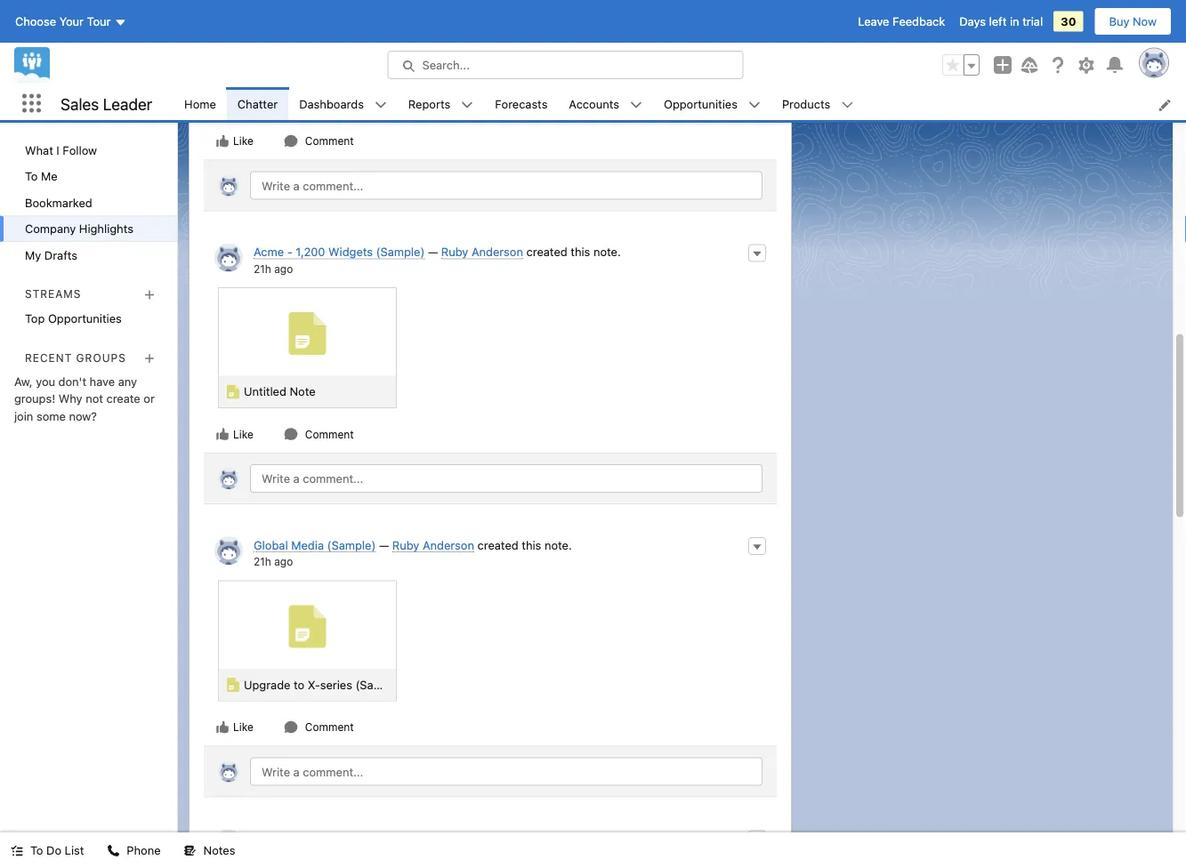 Task type: locate. For each thing, give the bounding box(es) containing it.
media
[[291, 539, 324, 552], [291, 832, 324, 845]]

like button down untitled
[[215, 426, 255, 442]]

1 vertical spatial this
[[522, 539, 542, 552]]

1 vertical spatial write a comment... text field
[[250, 465, 763, 493]]

comment down upgrade to x-series (sample)
[[305, 722, 354, 734]]

accounts
[[569, 97, 620, 110]]

leave
[[858, 15, 890, 28]]

search... button
[[388, 51, 744, 79]]

to inside 'button'
[[30, 844, 43, 858]]

0 horizontal spatial opportunities
[[48, 312, 122, 325]]

2 vertical spatial this
[[522, 832, 542, 845]]

groups
[[76, 352, 126, 364]]

1 vertical spatial comment
[[305, 428, 354, 441]]

0 vertical spatial anderson
[[472, 245, 523, 259]]

0 vertical spatial like
[[233, 135, 254, 147]]

(sample) inside acme - 1,200 widgets (sample) — ruby anderson created this note. 21h ago
[[376, 245, 425, 259]]

recent
[[25, 352, 72, 364]]

3 like from the top
[[233, 722, 254, 734]]

3 like button from the top
[[215, 720, 255, 736]]

ruby anderson image left acme
[[215, 243, 243, 272]]

ruby anderson link
[[441, 245, 523, 260], [392, 539, 475, 553]]

1 vertical spatial anderson
[[423, 539, 475, 552]]

anderson
[[472, 245, 523, 259], [423, 539, 475, 552], [423, 832, 475, 845]]

2 ruby anderson, 21h ago element from the top
[[204, 526, 777, 747]]

x-
[[308, 678, 320, 692]]

3 comment from the top
[[305, 722, 354, 734]]

i
[[56, 143, 59, 157]]

streams
[[25, 288, 81, 301]]

to left me
[[25, 170, 38, 183]]

2 21h ago link from the top
[[254, 556, 293, 568]]

1 media from the top
[[291, 539, 324, 552]]

21h
[[254, 263, 271, 275], [254, 556, 271, 568]]

2 comment from the top
[[305, 428, 354, 441]]

opportunities inside opportunities 'link'
[[664, 97, 738, 110]]

1 vertical spatial ruby
[[392, 539, 420, 552]]

ago
[[274, 263, 293, 275], [274, 556, 293, 568]]

chatter link
[[227, 87, 289, 120]]

0 vertical spatial to
[[25, 170, 38, 183]]

text default image inside products list item
[[842, 99, 854, 111]]

21h ago link down acme
[[254, 263, 293, 275]]

to me link
[[0, 163, 177, 190]]

to for to do list
[[30, 844, 43, 858]]

reports
[[409, 97, 451, 110]]

0 vertical spatial note.
[[594, 245, 621, 259]]

ruby anderson image right phone
[[215, 830, 243, 859]]

0 vertical spatial 21h ago link
[[254, 263, 293, 275]]

2 21h from the top
[[254, 556, 271, 568]]

global media (sample) link
[[254, 539, 376, 553]]

2 like button from the top
[[215, 426, 255, 442]]

top opportunities link
[[0, 306, 177, 332]]

1 vertical spatial like button
[[215, 426, 255, 442]]

2 vertical spatial comment button
[[283, 720, 355, 736]]

ago down global media (sample) link
[[274, 556, 293, 568]]

home
[[184, 97, 216, 110]]

media for global media (sample) — ruby anderson created this note. 21h ago
[[291, 539, 324, 552]]

2 media from the top
[[291, 832, 324, 845]]

1 vertical spatial comment button
[[283, 426, 355, 442]]

0 vertical spatial write a comment... text field
[[250, 171, 763, 200]]

ruby anderson image
[[218, 468, 239, 490], [215, 537, 243, 565]]

1 vertical spatial 21h
[[254, 556, 271, 568]]

2 write a comment... text field from the top
[[250, 465, 763, 493]]

comment button down note in the top left of the page
[[283, 426, 355, 442]]

list
[[174, 87, 1187, 120]]

Write a comment... text field
[[250, 171, 763, 200], [250, 465, 763, 493]]

0 vertical spatial opportunities
[[664, 97, 738, 110]]

what i follow link
[[0, 137, 177, 163]]

sales leader
[[61, 94, 152, 113]]

anderson inside global media (sample) — ruby anderson created this note. 21h ago
[[423, 539, 475, 552]]

created for global media (sample) — ruby anderson created this note. 21h ago
[[478, 539, 519, 552]]

note. inside global media (sample) — ruby anderson created this note. 21h ago
[[545, 539, 572, 552]]

0 vertical spatial this
[[571, 245, 591, 259]]

— for global media (sample) — ruby anderson created this note. 21h ago
[[379, 539, 389, 552]]

2 global from the top
[[254, 832, 288, 845]]

text default image inside notes button
[[184, 845, 196, 858]]

anderson for global media (sample) — ruby anderson created this note. 21h ago
[[423, 539, 475, 552]]

2 vertical spatial like button
[[215, 720, 255, 736]]

0 vertical spatial —
[[428, 245, 438, 259]]

sales
[[61, 94, 99, 113]]

0 vertical spatial ruby anderson, 21h ago element
[[204, 233, 777, 453]]

0 vertical spatial media
[[291, 539, 324, 552]]

2 vertical spatial note.
[[545, 832, 572, 845]]

2 vertical spatial comment
[[305, 722, 354, 734]]

2 like from the top
[[233, 428, 254, 441]]

1 vertical spatial 21h ago link
[[254, 556, 293, 568]]

ago inside acme - 1,200 widgets (sample) — ruby anderson created this note. 21h ago
[[274, 263, 293, 275]]

aw, you don't have any groups!
[[14, 375, 137, 406]]

dashboards list item
[[289, 87, 398, 120]]

created inside global media (sample) — ruby anderson created this note. 21h ago
[[478, 539, 519, 552]]

dashboards link
[[289, 87, 375, 120]]

ruby anderson link for —
[[441, 245, 523, 260]]

acme
[[254, 245, 284, 259]]

(sample) inside global media (sample) — ruby anderson created this note. 21h ago
[[327, 539, 376, 552]]

my drafts
[[25, 248, 78, 262]]

text default image right accounts
[[630, 99, 643, 111]]

global for global media (sample) — ruby anderson created this note.
[[254, 832, 288, 845]]

text default image
[[630, 99, 643, 111], [284, 134, 298, 148], [284, 427, 298, 442], [284, 721, 298, 735], [107, 845, 120, 858]]

ruby inside acme - 1,200 widgets (sample) — ruby anderson created this note. 21h ago
[[441, 245, 469, 259]]

opportunities inside top opportunities link
[[48, 312, 122, 325]]

1 vertical spatial ago
[[274, 556, 293, 568]]

1 vertical spatial media
[[291, 832, 324, 845]]

1 vertical spatial —
[[379, 539, 389, 552]]

1 like button from the top
[[215, 133, 255, 149]]

comment button down x-
[[283, 720, 355, 736]]

1 vertical spatial like
[[233, 428, 254, 441]]

global for global media (sample) — ruby anderson created this note. 21h ago
[[254, 539, 288, 552]]

buy now
[[1110, 15, 1157, 28]]

text default image down untitled note
[[284, 427, 298, 442]]

bookmarked
[[25, 196, 92, 209]]

comment down note in the top left of the page
[[305, 428, 354, 441]]

comment button
[[283, 133, 355, 149], [283, 426, 355, 442], [283, 720, 355, 736]]

media inside global media (sample) — ruby anderson created this note. 21h ago
[[291, 539, 324, 552]]

like down upgrade
[[233, 722, 254, 734]]

like button down upgrade
[[215, 720, 255, 736]]

— inside global media (sample) — ruby anderson created this note. 21h ago
[[379, 539, 389, 552]]

1 vertical spatial note.
[[545, 539, 572, 552]]

text default image inside to do list 'button'
[[11, 845, 23, 858]]

left
[[990, 15, 1007, 28]]

note.
[[594, 245, 621, 259], [545, 539, 572, 552], [545, 832, 572, 845]]

2 vertical spatial —
[[379, 832, 389, 845]]

1 vertical spatial global
[[254, 832, 288, 845]]

Write a comment... text field
[[250, 758, 763, 787]]

— inside acme - 1,200 widgets (sample) — ruby anderson created this note. 21h ago
[[428, 245, 438, 259]]

to do list button
[[0, 833, 95, 869]]

products list item
[[772, 87, 865, 120]]

text default image for first like button
[[284, 134, 298, 148]]

text default image
[[375, 99, 387, 111], [461, 99, 474, 111], [749, 99, 761, 111], [842, 99, 854, 111], [215, 134, 230, 148], [215, 427, 230, 442], [215, 721, 230, 735], [11, 845, 23, 858], [184, 845, 196, 858]]

have
[[90, 375, 115, 388]]

do
[[46, 844, 61, 858]]

accounts list item
[[559, 87, 653, 120]]

1 vertical spatial opportunities
[[48, 312, 122, 325]]

to me
[[25, 170, 58, 183]]

group
[[943, 54, 980, 76]]

this inside global media (sample) — ruby anderson created this note. 21h ago
[[522, 539, 542, 552]]

like button
[[215, 133, 255, 149], [215, 426, 255, 442], [215, 720, 255, 736]]

1 21h ago link from the top
[[254, 263, 293, 275]]

global inside global media (sample) — ruby anderson created this note. 21h ago
[[254, 539, 288, 552]]

anderson for global media (sample) — ruby anderson created this note.
[[423, 832, 475, 845]]

reports link
[[398, 87, 461, 120]]

1 vertical spatial to
[[30, 844, 43, 858]]

2 ago from the top
[[274, 556, 293, 568]]

recent groups link
[[25, 352, 126, 364]]

comment for (sample)
[[305, 722, 354, 734]]

0 vertical spatial comment
[[305, 135, 354, 147]]

like button down chatter link
[[215, 133, 255, 149]]

1 global from the top
[[254, 539, 288, 552]]

text default image left phone
[[107, 845, 120, 858]]

top
[[25, 312, 45, 325]]

0 vertical spatial ruby
[[441, 245, 469, 259]]

1 write a comment... text field from the top
[[250, 171, 763, 200]]

company
[[25, 222, 76, 235]]

like button for acme - 1,200 widgets (sample)
[[215, 426, 255, 442]]

days
[[960, 15, 986, 28]]

1 ago from the top
[[274, 263, 293, 275]]

text default image inside "dashboards" list item
[[375, 99, 387, 111]]

forecasts
[[495, 97, 548, 110]]

note. for global media (sample) — ruby anderson created this note. 21h ago
[[545, 539, 572, 552]]

21h ago link
[[254, 263, 293, 275], [254, 556, 293, 568]]

created
[[527, 245, 568, 259], [478, 539, 519, 552], [478, 832, 519, 845]]

ruby for global media (sample) — ruby anderson created this note.
[[392, 832, 420, 845]]

why
[[59, 392, 82, 406]]

this
[[571, 245, 591, 259], [522, 539, 542, 552], [522, 832, 542, 845]]

1 vertical spatial ruby anderson link
[[392, 539, 475, 553]]

like
[[233, 135, 254, 147], [233, 428, 254, 441], [233, 722, 254, 734]]

0 vertical spatial created
[[527, 245, 568, 259]]

ruby inside global media (sample) — ruby anderson created this note. 21h ago
[[392, 539, 420, 552]]

ruby anderson image
[[218, 175, 239, 196], [215, 243, 243, 272], [218, 762, 239, 783], [215, 830, 243, 859]]

0 vertical spatial 21h
[[254, 263, 271, 275]]

2 vertical spatial ruby
[[392, 832, 420, 845]]

phone button
[[97, 833, 171, 869]]

21h ago link down global media (sample) link
[[254, 556, 293, 568]]

1 horizontal spatial opportunities
[[664, 97, 738, 110]]

reports list item
[[398, 87, 484, 120]]

why not create or join some now?
[[14, 392, 155, 423]]

ago down -
[[274, 263, 293, 275]]

2 vertical spatial created
[[478, 832, 519, 845]]

0 vertical spatial ruby anderson link
[[441, 245, 523, 260]]

0 vertical spatial ago
[[274, 263, 293, 275]]

1 vertical spatial created
[[478, 539, 519, 552]]

2 vertical spatial like
[[233, 722, 254, 734]]

ruby anderson, 21h ago element
[[204, 233, 777, 453], [204, 526, 777, 747]]

anderson inside acme - 1,200 widgets (sample) — ruby anderson created this note. 21h ago
[[472, 245, 523, 259]]

ruby anderson link for anderson
[[392, 539, 475, 553]]

to for to me
[[25, 170, 38, 183]]

text default image inside opportunities list item
[[749, 99, 761, 111]]

0 vertical spatial like button
[[215, 133, 255, 149]]

any
[[118, 375, 137, 388]]

like down untitled
[[233, 428, 254, 441]]

21h down global media (sample) link
[[254, 556, 271, 568]]

to left 'do'
[[30, 844, 43, 858]]

3 comment button from the top
[[283, 720, 355, 736]]

text default image down to
[[284, 721, 298, 735]]

ruby
[[441, 245, 469, 259], [392, 539, 420, 552], [392, 832, 420, 845]]

me
[[41, 170, 58, 183]]

tour
[[87, 15, 111, 28]]

global
[[254, 539, 288, 552], [254, 832, 288, 845]]

2 vertical spatial anderson
[[423, 832, 475, 845]]

(sample)
[[376, 245, 425, 259], [327, 539, 376, 552], [356, 678, 404, 692], [327, 832, 376, 845]]

1 vertical spatial ruby anderson, 21h ago element
[[204, 526, 777, 747]]

1 comment from the top
[[305, 135, 354, 147]]

opportunities link
[[653, 87, 749, 120]]

like down chatter link
[[233, 135, 254, 147]]

company highlights link
[[0, 216, 177, 242]]

1 21h from the top
[[254, 263, 271, 275]]

21h down acme
[[254, 263, 271, 275]]

to
[[25, 170, 38, 183], [30, 844, 43, 858]]

2 comment button from the top
[[283, 426, 355, 442]]

comment down dashboards link
[[305, 135, 354, 147]]

1 ruby anderson, 21h ago element from the top
[[204, 233, 777, 453]]

0 vertical spatial comment button
[[283, 133, 355, 149]]

comment button down dashboards link
[[283, 133, 355, 149]]

text default image down chatter link
[[284, 134, 298, 148]]

0 vertical spatial global
[[254, 539, 288, 552]]



Task type: describe. For each thing, give the bounding box(es) containing it.
choose your tour button
[[14, 7, 128, 36]]

note
[[290, 385, 316, 398]]

ruby anderson image down the home link at top left
[[218, 175, 239, 196]]

search...
[[422, 58, 470, 72]]

1,200
[[296, 245, 325, 259]]

media for global media (sample) — ruby anderson created this note.
[[291, 832, 324, 845]]

list containing home
[[174, 87, 1187, 120]]

like button for global media (sample)
[[215, 720, 255, 736]]

now
[[1133, 15, 1157, 28]]

text default image for like button corresponding to acme - 1,200 widgets (sample)
[[284, 427, 298, 442]]

recent groups
[[25, 352, 126, 364]]

chatter
[[238, 97, 278, 110]]

top opportunities
[[25, 312, 122, 325]]

21h inside acme - 1,200 widgets (sample) — ruby anderson created this note. 21h ago
[[254, 263, 271, 275]]

write a comment... text field for ruby anderson icon under the home link at top left
[[250, 171, 763, 200]]

this inside acme - 1,200 widgets (sample) — ruby anderson created this note. 21h ago
[[571, 245, 591, 259]]

ago inside global media (sample) — ruby anderson created this note. 21h ago
[[274, 556, 293, 568]]

buy now button
[[1095, 7, 1173, 36]]

like for global media (sample)
[[233, 722, 254, 734]]

or
[[144, 392, 155, 406]]

to do list
[[30, 844, 84, 858]]

now?
[[69, 410, 97, 423]]

drafts
[[44, 248, 78, 262]]

dashboards
[[299, 97, 364, 110]]

buy
[[1110, 15, 1130, 28]]

text default image for like button corresponding to global media (sample)
[[284, 721, 298, 735]]

global media (sample) — ruby anderson created this note. 21h ago
[[254, 539, 572, 568]]

don't
[[58, 375, 86, 388]]

comment button for 1,200
[[283, 426, 355, 442]]

acme - 1,200 widgets (sample) link
[[254, 245, 425, 260]]

create
[[106, 392, 140, 406]]

30
[[1061, 15, 1077, 28]]

write a comment... text field for the topmost ruby anderson image
[[250, 465, 763, 493]]

created for global media (sample) — ruby anderson created this note.
[[478, 832, 519, 845]]

home link
[[174, 87, 227, 120]]

leave feedback link
[[858, 15, 946, 28]]

phone
[[127, 844, 161, 858]]

opportunities list item
[[653, 87, 772, 120]]

not
[[86, 392, 103, 406]]

feedback
[[893, 15, 946, 28]]

comment for 1,200
[[305, 428, 354, 441]]

streams link
[[25, 288, 81, 301]]

accounts link
[[559, 87, 630, 120]]

untitled
[[244, 385, 287, 398]]

— for global media (sample) — ruby anderson created this note.
[[379, 832, 389, 845]]

created inside acme - 1,200 widgets (sample) — ruby anderson created this note. 21h ago
[[527, 245, 568, 259]]

your
[[59, 15, 84, 28]]

1 vertical spatial ruby anderson image
[[215, 537, 243, 565]]

-
[[287, 245, 293, 259]]

ruby for global media (sample) — ruby anderson created this note. 21h ago
[[392, 539, 420, 552]]

leader
[[103, 94, 152, 113]]

21h inside global media (sample) — ruby anderson created this note. 21h ago
[[254, 556, 271, 568]]

untitled note
[[244, 385, 316, 398]]

company highlights
[[25, 222, 134, 235]]

this for global media (sample) — ruby anderson created this note.
[[522, 832, 542, 845]]

global media (sample) — ruby anderson created this note.
[[254, 832, 572, 845]]

upgrade to x-series (sample)
[[244, 678, 404, 692]]

acme - 1,200 widgets (sample) — ruby anderson created this note. 21h ago
[[254, 245, 621, 275]]

1 like from the top
[[233, 135, 254, 147]]

notes
[[204, 844, 235, 858]]

widgets
[[329, 245, 373, 259]]

my
[[25, 248, 41, 262]]

what
[[25, 143, 53, 157]]

groups!
[[14, 392, 55, 406]]

series
[[320, 678, 352, 692]]

to
[[294, 678, 305, 692]]

notes button
[[173, 833, 246, 869]]

ruby anderson image up notes
[[218, 762, 239, 783]]

forecasts link
[[484, 87, 559, 120]]

what i follow
[[25, 143, 97, 157]]

in
[[1010, 15, 1020, 28]]

products link
[[772, 87, 842, 120]]

upgrade
[[244, 678, 291, 692]]

choose
[[15, 15, 56, 28]]

21h ago link for acme
[[254, 263, 293, 275]]

like for acme - 1,200 widgets (sample)
[[233, 428, 254, 441]]

my drafts link
[[0, 242, 177, 268]]

aw,
[[14, 375, 33, 388]]

note. inside acme - 1,200 widgets (sample) — ruby anderson created this note. 21h ago
[[594, 245, 621, 259]]

products
[[783, 97, 831, 110]]

text default image inside accounts list item
[[630, 99, 643, 111]]

list
[[65, 844, 84, 858]]

join
[[14, 410, 33, 423]]

0 vertical spatial ruby anderson image
[[218, 468, 239, 490]]

note. for global media (sample) — ruby anderson created this note.
[[545, 832, 572, 845]]

some
[[36, 410, 66, 423]]

comment button for (sample)
[[283, 720, 355, 736]]

highlights
[[79, 222, 134, 235]]

follow
[[63, 143, 97, 157]]

21h ago link for global
[[254, 556, 293, 568]]

trial
[[1023, 15, 1044, 28]]

you
[[36, 375, 55, 388]]

text default image inside phone "button"
[[107, 845, 120, 858]]

text default image inside reports list item
[[461, 99, 474, 111]]

ruby anderson, 21h ago element containing global media (sample)
[[204, 526, 777, 747]]

choose your tour
[[15, 15, 111, 28]]

this for global media (sample) — ruby anderson created this note. 21h ago
[[522, 539, 542, 552]]

1 comment button from the top
[[283, 133, 355, 149]]

days left in trial
[[960, 15, 1044, 28]]

ruby anderson, 21h ago element containing acme - 1,200 widgets (sample)
[[204, 233, 777, 453]]

leave feedback
[[858, 15, 946, 28]]

bookmarked link
[[0, 190, 177, 216]]



Task type: vqa. For each thing, say whether or not it's contained in the screenshot.
created to the middle
yes



